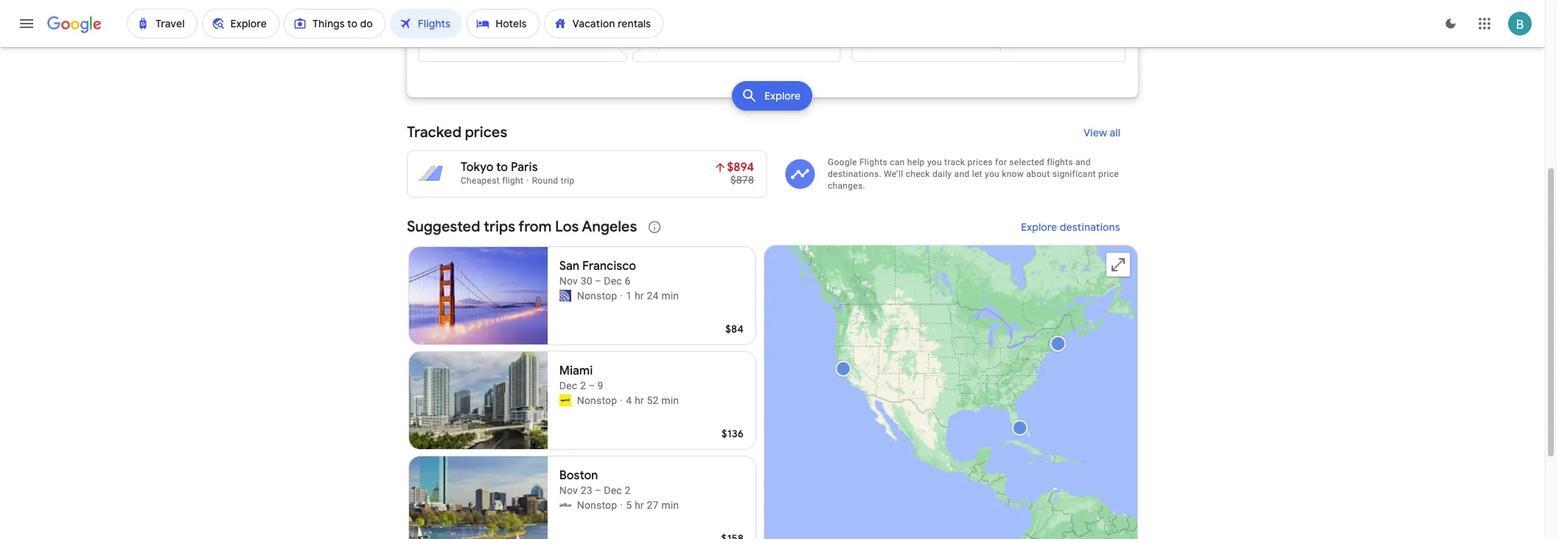 Task type: vqa. For each thing, say whether or not it's contained in the screenshot.
min corresponding to San Francisco
yes



Task type: describe. For each thing, give the bounding box(es) containing it.
we'll
[[884, 169, 904, 179]]

explore for explore
[[765, 89, 801, 103]]

know
[[1003, 169, 1024, 179]]

 image for boston
[[621, 498, 623, 513]]

$894
[[727, 160, 755, 175]]

6
[[625, 275, 631, 287]]

hr for miami
[[635, 395, 644, 406]]

hr for san francisco
[[635, 290, 644, 302]]

price
[[1099, 169, 1120, 179]]

round
[[532, 176, 559, 186]]

los
[[555, 218, 579, 236]]

united image
[[560, 290, 571, 302]]

flights
[[860, 157, 888, 167]]

0 vertical spatial you
[[928, 157, 942, 167]]

nov inside boston nov 23 – dec 2
[[560, 485, 578, 496]]

nonstop for dec
[[577, 395, 618, 406]]

tokyo
[[461, 160, 494, 175]]

suggested trips from los angeles region
[[407, 209, 1139, 539]]

$84
[[726, 322, 744, 336]]

track
[[945, 157, 966, 167]]

check
[[906, 169, 931, 179]]

4
[[626, 395, 632, 406]]

5 hr 27 min
[[626, 499, 679, 511]]

francisco
[[583, 259, 637, 274]]

trips
[[484, 218, 516, 236]]

tracked prices
[[407, 123, 508, 142]]

min for san francisco
[[662, 290, 679, 302]]

boston nov 23 – dec 2
[[560, 468, 631, 496]]

Flight search field
[[395, 0, 1151, 115]]

trip
[[561, 176, 575, 186]]

boston
[[560, 468, 598, 483]]

miami dec 2 – 9
[[560, 364, 604, 392]]

miami
[[560, 364, 593, 378]]

52
[[647, 395, 659, 406]]

0 horizontal spatial prices
[[465, 123, 508, 142]]

$136
[[722, 427, 744, 440]]

prices inside google flights can help you track prices for selected flights and destinations. we'll check daily and let you know about significant price changes.
[[968, 157, 993, 167]]

0 vertical spatial and
[[1076, 157, 1091, 167]]

san
[[560, 259, 580, 274]]

angeles
[[582, 218, 637, 236]]

paris
[[511, 160, 538, 175]]

from
[[519, 218, 552, 236]]

tokyo to paris
[[461, 160, 538, 175]]

1 vertical spatial and
[[955, 169, 970, 179]]

tracked
[[407, 123, 462, 142]]

selected
[[1010, 157, 1045, 167]]

24
[[647, 290, 659, 302]]

help
[[908, 157, 925, 167]]

main menu image
[[18, 15, 35, 32]]

min for miami
[[662, 395, 679, 406]]

2 – 9
[[580, 380, 604, 392]]

jetblue image
[[560, 499, 571, 511]]

to
[[497, 160, 508, 175]]

tracked prices region
[[407, 115, 1139, 198]]

Departure text field
[[888, 21, 990, 61]]

nov inside 'san francisco nov 30 – dec 6'
[[560, 275, 578, 287]]

explore button
[[733, 81, 813, 111]]

84 US dollars text field
[[726, 322, 744, 336]]

$878
[[731, 174, 755, 186]]



Task type: locate. For each thing, give the bounding box(es) containing it.
let
[[973, 169, 983, 179]]

0 vertical spatial min
[[662, 290, 679, 302]]

hr for boston
[[635, 499, 644, 511]]

san francisco nov 30 – dec 6
[[560, 259, 637, 287]]

 image left '5'
[[621, 498, 623, 513]]

flights
[[1047, 157, 1074, 167]]

1 vertical spatial explore
[[1022, 221, 1058, 234]]

you
[[928, 157, 942, 167], [985, 169, 1000, 179]]

Return text field
[[1013, 21, 1114, 61]]

136 US dollars text field
[[722, 427, 744, 440]]

prices up tokyo at the top
[[465, 123, 508, 142]]

spirit image
[[560, 395, 571, 406]]

explore inside search field
[[765, 89, 801, 103]]

min right 27
[[662, 499, 679, 511]]

prices up let
[[968, 157, 993, 167]]

23 – dec
[[581, 485, 622, 496]]

hr right 4
[[635, 395, 644, 406]]

hr right 1
[[635, 290, 644, 302]]

1  image from the top
[[621, 393, 623, 408]]

1 vertical spatial you
[[985, 169, 1000, 179]]

2 nonstop from the top
[[577, 395, 618, 406]]

for
[[996, 157, 1008, 167]]

nonstop
[[577, 290, 618, 302], [577, 395, 618, 406], [577, 499, 618, 511]]

 image
[[621, 393, 623, 408], [621, 498, 623, 513]]

894 US dollars text field
[[727, 160, 755, 175]]

destinations.
[[828, 169, 882, 179]]

2  image from the top
[[621, 498, 623, 513]]

3 min from the top
[[662, 499, 679, 511]]

cheapest flight
[[461, 176, 524, 186]]

1 vertical spatial nonstop
[[577, 395, 618, 406]]

1 nov from the top
[[560, 275, 578, 287]]

nonstop down 30 – dec
[[577, 290, 618, 302]]

min
[[662, 290, 679, 302], [662, 395, 679, 406], [662, 499, 679, 511]]

878 US dollars text field
[[731, 174, 755, 186]]

0 vertical spatial  image
[[621, 393, 623, 408]]

view all
[[1084, 126, 1121, 139]]

1 min from the top
[[662, 290, 679, 302]]

 image
[[621, 288, 623, 303]]

and down 'track'
[[955, 169, 970, 179]]

change appearance image
[[1434, 6, 1469, 41]]

you down for
[[985, 169, 1000, 179]]

1 horizontal spatial and
[[1076, 157, 1091, 167]]

1 hr 24 min
[[626, 290, 679, 302]]

changes.
[[828, 181, 866, 191]]

round trip
[[532, 176, 575, 186]]

1
[[626, 290, 632, 302]]

0 vertical spatial nov
[[560, 275, 578, 287]]

0 vertical spatial prices
[[465, 123, 508, 142]]

0 horizontal spatial explore
[[765, 89, 801, 103]]

explore for explore destinations
[[1022, 221, 1058, 234]]

1 vertical spatial nov
[[560, 485, 578, 496]]

and
[[1076, 157, 1091, 167], [955, 169, 970, 179]]

1 hr from the top
[[635, 290, 644, 302]]

explore up tracked prices region at top
[[765, 89, 801, 103]]

explore inside suggested trips from los angeles region
[[1022, 221, 1058, 234]]

0 horizontal spatial you
[[928, 157, 942, 167]]

flight
[[502, 176, 524, 186]]

1 vertical spatial  image
[[621, 498, 623, 513]]

destinations
[[1061, 221, 1121, 234]]

2 hr from the top
[[635, 395, 644, 406]]

0 horizontal spatial and
[[955, 169, 970, 179]]

explore left destinations
[[1022, 221, 1058, 234]]

2 min from the top
[[662, 395, 679, 406]]

2
[[625, 485, 631, 496]]

1 vertical spatial hr
[[635, 395, 644, 406]]

1 vertical spatial min
[[662, 395, 679, 406]]

30 – dec
[[581, 275, 622, 287]]

2 vertical spatial hr
[[635, 499, 644, 511]]

1 horizontal spatial prices
[[968, 157, 993, 167]]

1 vertical spatial prices
[[968, 157, 993, 167]]

prices
[[465, 123, 508, 142], [968, 157, 993, 167]]

nonstop down 2 – 9
[[577, 395, 618, 406]]

about
[[1027, 169, 1051, 179]]

daily
[[933, 169, 952, 179]]

can
[[890, 157, 905, 167]]

nonstop for nov
[[577, 499, 618, 511]]

view
[[1084, 126, 1108, 139]]

nov down the "san"
[[560, 275, 578, 287]]

2 vertical spatial nonstop
[[577, 499, 618, 511]]

hr right '5'
[[635, 499, 644, 511]]

google flights can help you track prices for selected flights and destinations. we'll check daily and let you know about significant price changes.
[[828, 157, 1120, 191]]

google
[[828, 157, 858, 167]]

0 vertical spatial hr
[[635, 290, 644, 302]]

min for boston
[[662, 499, 679, 511]]

5
[[626, 499, 632, 511]]

3 hr from the top
[[635, 499, 644, 511]]

min right 24
[[662, 290, 679, 302]]

2 vertical spatial min
[[662, 499, 679, 511]]

nonstop down 23 – dec
[[577, 499, 618, 511]]

explore destinations button
[[1004, 209, 1139, 245]]

min right 52
[[662, 395, 679, 406]]

nonstop for francisco
[[577, 290, 618, 302]]

and up significant
[[1076, 157, 1091, 167]]

dec
[[560, 380, 578, 392]]

nov up jetblue image
[[560, 485, 578, 496]]

all
[[1110, 126, 1121, 139]]

suggested trips from los angeles
[[407, 218, 637, 236]]

significant
[[1053, 169, 1097, 179]]

1 horizontal spatial explore
[[1022, 221, 1058, 234]]

hr
[[635, 290, 644, 302], [635, 395, 644, 406], [635, 499, 644, 511]]

nov
[[560, 275, 578, 287], [560, 485, 578, 496]]

1 horizontal spatial you
[[985, 169, 1000, 179]]

 image for miami
[[621, 393, 623, 408]]

suggested
[[407, 218, 481, 236]]

3 nonstop from the top
[[577, 499, 618, 511]]

0 vertical spatial nonstop
[[577, 290, 618, 302]]

1 nonstop from the top
[[577, 290, 618, 302]]

 image left 4
[[621, 393, 623, 408]]

cheapest
[[461, 176, 500, 186]]

0 vertical spatial explore
[[765, 89, 801, 103]]

explore destinations
[[1022, 221, 1121, 234]]

explore
[[765, 89, 801, 103], [1022, 221, 1058, 234]]

158 US dollars text field
[[722, 532, 744, 539]]

2 nov from the top
[[560, 485, 578, 496]]

4 hr 52 min
[[626, 395, 679, 406]]

you up daily
[[928, 157, 942, 167]]

27
[[647, 499, 659, 511]]



